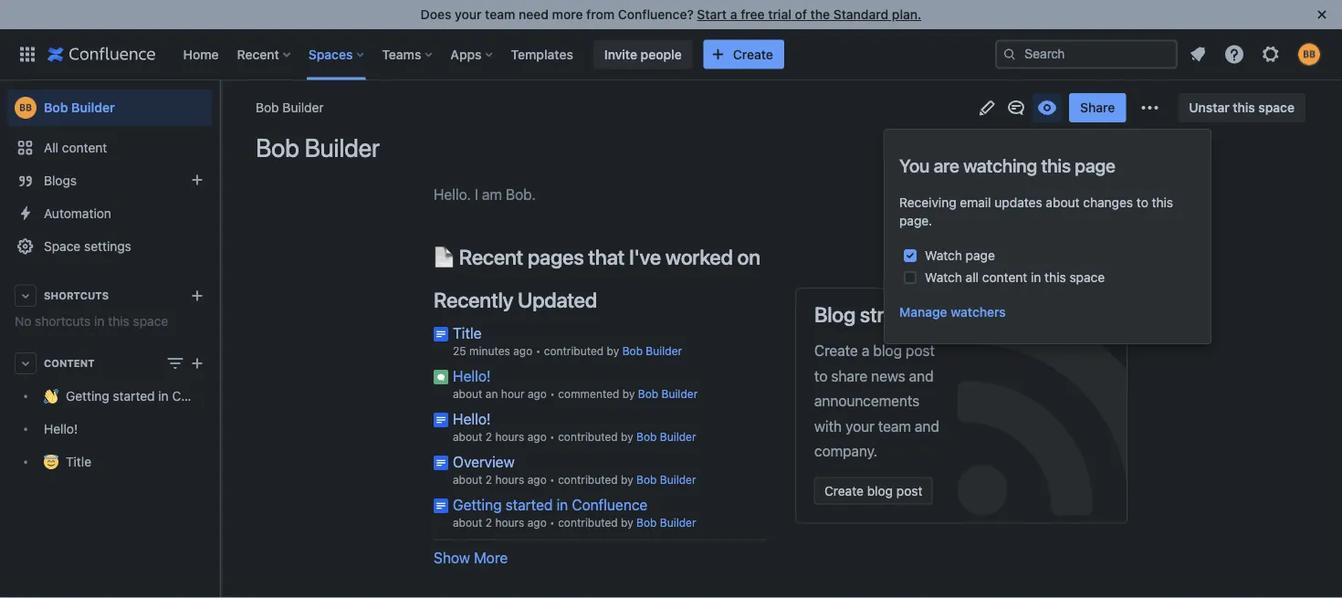 Task type: vqa. For each thing, say whether or not it's contained in the screenshot.
the left Title link
yes



Task type: describe. For each thing, give the bounding box(es) containing it.
bob inside space element
[[44, 100, 68, 115]]

all content link
[[7, 131, 212, 164]]

invite
[[604, 47, 637, 62]]

templates link
[[505, 40, 579, 69]]

share button
[[1069, 93, 1126, 122]]

banner containing home
[[0, 29, 1342, 80]]

settings icon image
[[1260, 43, 1282, 65]]

a inside create a blog post to share news and announcements with your team and company.
[[862, 342, 869, 359]]

this inside button
[[1233, 100, 1255, 115]]

content button
[[7, 347, 212, 380]]

updates
[[995, 195, 1042, 210]]

create blog post
[[824, 483, 923, 498]]

by for hello! about an hour ago • commented by bob builder
[[622, 388, 635, 400]]

invite people button
[[593, 40, 693, 69]]

confluence?
[[618, 7, 694, 22]]

about inside the receiving email updates about changes to this page.
[[1046, 195, 1080, 210]]

create for create blog post
[[824, 483, 864, 498]]

title for title
[[66, 454, 91, 469]]

home
[[183, 47, 219, 62]]

getting for getting started in confluence
[[66, 388, 109, 404]]

overview
[[453, 453, 515, 470]]

recent inside dropdown button
[[237, 47, 279, 62]]

start
[[697, 7, 727, 22]]

all
[[966, 270, 979, 285]]

teams
[[382, 47, 421, 62]]

create content image
[[186, 352, 208, 374]]

receiving email updates about changes to this page.
[[899, 195, 1173, 228]]

blog stream
[[814, 302, 923, 327]]

automation link
[[7, 197, 212, 230]]

this inside watch page watch all content in this space
[[1045, 270, 1066, 285]]

free
[[741, 7, 765, 22]]

0 horizontal spatial team
[[485, 7, 515, 22]]

blogs
[[44, 173, 77, 188]]

all content
[[44, 140, 107, 155]]

create for create
[[733, 47, 773, 62]]

title 25 minutes ago • contributed by bob builder
[[453, 324, 682, 357]]

i've
[[629, 244, 661, 269]]

announcements
[[814, 392, 919, 409]]

recently
[[434, 288, 513, 312]]

unstar this space
[[1189, 100, 1295, 115]]

builder inside space element
[[71, 100, 115, 115]]

create for create a blog post to share news and announcements with your team and company.
[[814, 342, 858, 359]]

blogs link
[[7, 164, 212, 197]]

shortcuts
[[35, 314, 91, 329]]

bob inside getting started in confluence about 2 hours ago • contributed by bob builder
[[636, 516, 657, 529]]

post inside create a blog post to share news and announcements with your team and company.
[[906, 342, 935, 359]]

space
[[44, 239, 81, 254]]

create a blog post to share news and announcements with your team and company.
[[814, 342, 939, 459]]

notification icon image
[[1187, 43, 1209, 65]]

more
[[552, 7, 583, 22]]

contributed inside overview about 2 hours ago • contributed by bob builder
[[558, 473, 618, 486]]

1 horizontal spatial title link
[[453, 324, 481, 341]]

blog
[[814, 302, 856, 327]]

0 vertical spatial and
[[909, 367, 934, 384]]

2 inside getting started in confluence about 2 hours ago • contributed by bob builder
[[486, 516, 492, 529]]

teams button
[[376, 40, 440, 69]]

hello. i am bob.
[[434, 185, 536, 203]]

your inside create a blog post to share news and announcements with your team and company.
[[846, 417, 874, 434]]

no
[[15, 314, 31, 329]]

• for hello! about an hour ago • commented by bob builder
[[550, 388, 555, 400]]

2 watch from the top
[[925, 270, 962, 285]]

page inside watch page watch all content in this space
[[966, 248, 995, 263]]

• inside getting started in confluence about 2 hours ago • contributed by bob builder
[[550, 516, 555, 529]]

space inside watch page watch all content in this space
[[1070, 270, 1105, 285]]

an
[[486, 388, 498, 400]]

email
[[960, 195, 991, 210]]

that
[[588, 244, 625, 269]]

news
[[871, 367, 905, 384]]

trial
[[768, 7, 791, 22]]

tree inside space element
[[7, 380, 239, 478]]

space settings link
[[7, 230, 212, 263]]

hello.
[[434, 185, 471, 203]]

to inside the receiving email updates about changes to this page.
[[1137, 195, 1148, 210]]

invite people
[[604, 47, 682, 62]]

this inside space element
[[108, 314, 129, 329]]

worked
[[665, 244, 733, 269]]

2 for overview
[[486, 473, 492, 486]]

0 vertical spatial a
[[730, 7, 737, 22]]

about for hello! about an hour ago • commented by bob builder
[[453, 388, 482, 400]]

plan.
[[892, 7, 922, 22]]

blog inside button
[[867, 483, 893, 498]]

updated
[[518, 288, 597, 312]]

• for hello! about 2 hours ago • contributed by bob builder
[[550, 430, 555, 443]]

are
[[934, 154, 959, 176]]

on
[[737, 244, 760, 269]]

manage watchers
[[899, 304, 1006, 320]]

in for getting started in confluence about 2 hours ago • contributed by bob builder
[[557, 496, 568, 513]]

create blog post button
[[814, 477, 933, 505]]

about for overview about 2 hours ago • contributed by bob builder
[[453, 473, 482, 486]]

1 horizontal spatial page
[[1075, 154, 1115, 176]]

with
[[814, 417, 842, 434]]

spaces button
[[303, 40, 371, 69]]

watchers
[[951, 304, 1006, 320]]

confluence for getting started in confluence about 2 hours ago • contributed by bob builder
[[572, 496, 648, 513]]

of
[[795, 7, 807, 22]]

hours for hello!
[[495, 430, 524, 443]]

hello! for hello! about an hour ago • commented by bob builder
[[453, 367, 491, 384]]

add shortcut image
[[186, 285, 208, 307]]

appswitcher icon image
[[16, 43, 38, 65]]

changes
[[1083, 195, 1133, 210]]

by inside title 25 minutes ago • contributed by bob builder
[[607, 345, 619, 357]]

1 vertical spatial getting started in confluence link
[[453, 496, 648, 513]]

builder inside title 25 minutes ago • contributed by bob builder
[[646, 345, 682, 357]]

am
[[482, 185, 502, 203]]

share
[[831, 367, 867, 384]]

1 watch from the top
[[925, 248, 962, 263]]

page.
[[899, 213, 932, 228]]

• inside title 25 minutes ago • contributed by bob builder
[[536, 345, 541, 357]]

• for overview about 2 hours ago • contributed by bob builder
[[550, 473, 555, 486]]

space inside button
[[1258, 100, 1295, 115]]

builder inside overview about 2 hours ago • contributed by bob builder
[[660, 473, 696, 486]]

close image
[[1311, 4, 1333, 26]]

people
[[641, 47, 682, 62]]

1 horizontal spatial recent
[[459, 244, 523, 269]]

ago inside getting started in confluence about 2 hours ago • contributed by bob builder
[[527, 516, 547, 529]]

hello! link for hello! about an hour ago • commented by bob builder
[[453, 367, 491, 384]]

collapse sidebar image
[[199, 89, 239, 126]]

by for hello! about 2 hours ago • contributed by bob builder
[[621, 430, 633, 443]]

bob builder link for getting started in confluence about 2 hours ago • contributed by bob builder
[[636, 516, 696, 529]]

bob builder inside space element
[[44, 100, 115, 115]]

no shortcuts in this space
[[15, 314, 168, 329]]

all
[[44, 140, 58, 155]]

this up the receiving email updates about changes to this page.
[[1041, 154, 1071, 176]]

commented
[[558, 388, 619, 400]]

stop watching image
[[1036, 97, 1058, 119]]

show
[[434, 549, 470, 566]]

📄
[[434, 244, 455, 269]]

by inside getting started in confluence about 2 hours ago • contributed by bob builder
[[621, 516, 633, 529]]

watch page watch all content in this space
[[925, 248, 1105, 285]]

hello! about 2 hours ago • contributed by bob builder
[[453, 410, 696, 443]]

settings
[[84, 239, 131, 254]]

space settings
[[44, 239, 131, 254]]

create button
[[704, 40, 784, 69]]



Task type: locate. For each thing, give the bounding box(es) containing it.
recent
[[237, 47, 279, 62], [459, 244, 523, 269]]

2 vertical spatial hours
[[495, 516, 524, 529]]

0 vertical spatial create
[[733, 47, 773, 62]]

in
[[1031, 270, 1041, 285], [94, 314, 105, 329], [158, 388, 169, 404], [557, 496, 568, 513]]

0 horizontal spatial recent
[[237, 47, 279, 62]]

banner
[[0, 29, 1342, 80]]

getting started in confluence link
[[7, 380, 239, 413], [453, 496, 648, 513]]

confluence image
[[47, 43, 156, 65], [47, 43, 156, 65]]

show more link
[[434, 549, 508, 566]]

about left an
[[453, 388, 482, 400]]

tree
[[7, 380, 239, 478]]

content
[[44, 357, 95, 369]]

getting
[[66, 388, 109, 404], [453, 496, 502, 513]]

hours
[[495, 430, 524, 443], [495, 473, 524, 486], [495, 516, 524, 529]]

in down overview about 2 hours ago • contributed by bob builder
[[557, 496, 568, 513]]

recently updated
[[434, 288, 597, 312]]

0 horizontal spatial started
[[113, 388, 155, 404]]

1 vertical spatial confluence
[[572, 496, 648, 513]]

and
[[909, 367, 934, 384], [915, 417, 939, 434]]

by for overview about 2 hours ago • contributed by bob builder
[[621, 473, 633, 486]]

watch left all
[[925, 270, 962, 285]]

tree containing getting started in confluence
[[7, 380, 239, 478]]

shortcuts button
[[7, 279, 212, 312]]

• inside overview about 2 hours ago • contributed by bob builder
[[550, 473, 555, 486]]

about
[[1046, 195, 1080, 210], [453, 388, 482, 400], [453, 430, 482, 443], [453, 473, 482, 486], [453, 516, 482, 529]]

0 vertical spatial watch
[[925, 248, 962, 263]]

hours down 'overview' link
[[495, 473, 524, 486]]

recent right home
[[237, 47, 279, 62]]

about up overview
[[453, 430, 482, 443]]

1 vertical spatial page
[[966, 248, 995, 263]]

bob builder link for title 25 minutes ago • contributed by bob builder
[[622, 345, 682, 357]]

0 vertical spatial confluence
[[172, 388, 239, 404]]

2 vertical spatial create
[[824, 483, 864, 498]]

your down the announcements
[[846, 417, 874, 434]]

hours for overview
[[495, 473, 524, 486]]

watching
[[963, 154, 1037, 176]]

0 vertical spatial 2
[[486, 430, 492, 443]]

automation
[[44, 206, 111, 221]]

contributed up overview about 2 hours ago • contributed by bob builder
[[558, 430, 618, 443]]

0 vertical spatial space
[[1258, 100, 1295, 115]]

create inside create blog post button
[[824, 483, 864, 498]]

content
[[62, 140, 107, 155], [982, 270, 1027, 285]]

this
[[1233, 100, 1255, 115], [1041, 154, 1071, 176], [1152, 195, 1173, 210], [1045, 270, 1066, 285], [108, 314, 129, 329]]

1 vertical spatial started
[[506, 496, 553, 513]]

📄 recent pages that i've worked on
[[434, 244, 760, 269]]

this inside the receiving email updates about changes to this page.
[[1152, 195, 1173, 210]]

0 vertical spatial getting
[[66, 388, 109, 404]]

0 horizontal spatial confluence
[[172, 388, 239, 404]]

1 horizontal spatial getting started in confluence link
[[453, 496, 648, 513]]

bob inside the hello! about an hour ago • commented by bob builder
[[638, 388, 658, 400]]

manage watchers button
[[899, 303, 1006, 321]]

Search field
[[995, 40, 1178, 69]]

title for title 25 minutes ago • contributed by bob builder
[[453, 324, 481, 341]]

contributed inside getting started in confluence about 2 hours ago • contributed by bob builder
[[558, 516, 618, 529]]

title inside space element
[[66, 454, 91, 469]]

0 vertical spatial recent
[[237, 47, 279, 62]]

0 vertical spatial to
[[1137, 195, 1148, 210]]

team down the announcements
[[878, 417, 911, 434]]

1 horizontal spatial your
[[846, 417, 874, 434]]

hello! inside space element
[[44, 421, 78, 436]]

started for getting started in confluence about 2 hours ago • contributed by bob builder
[[506, 496, 553, 513]]

0 vertical spatial title link
[[453, 324, 481, 341]]

0 horizontal spatial space
[[133, 314, 168, 329]]

this down the receiving email updates about changes to this page.
[[1045, 270, 1066, 285]]

1 vertical spatial space
[[1070, 270, 1105, 285]]

by inside the hello! about 2 hours ago • contributed by bob builder
[[621, 430, 633, 443]]

contributed
[[544, 345, 604, 357], [558, 430, 618, 443], [558, 473, 618, 486], [558, 516, 618, 529]]

about inside getting started in confluence about 2 hours ago • contributed by bob builder
[[453, 516, 482, 529]]

3 hours from the top
[[495, 516, 524, 529]]

0 horizontal spatial title link
[[7, 446, 212, 478]]

you
[[899, 154, 930, 176]]

bob builder link for hello! about an hour ago • commented by bob builder
[[638, 388, 698, 400]]

0 horizontal spatial your
[[455, 7, 482, 22]]

watch down page. on the right top
[[925, 248, 962, 263]]

bob.
[[506, 185, 536, 203]]

1 vertical spatial create
[[814, 342, 858, 359]]

by
[[607, 345, 619, 357], [622, 388, 635, 400], [621, 430, 633, 443], [621, 473, 633, 486], [621, 516, 633, 529]]

confluence inside space element
[[172, 388, 239, 404]]

3 2 from the top
[[486, 516, 492, 529]]

in inside getting started in confluence about 2 hours ago • contributed by bob builder
[[557, 496, 568, 513]]

1 vertical spatial title link
[[7, 446, 212, 478]]

hours up more
[[495, 516, 524, 529]]

bob inside title 25 minutes ago • contributed by bob builder
[[622, 345, 643, 357]]

• up getting started in confluence about 2 hours ago • contributed by bob builder
[[550, 473, 555, 486]]

create a blog image
[[186, 169, 208, 191]]

team inside create a blog post to share news and announcements with your team and company.
[[878, 417, 911, 434]]

title link up 25
[[453, 324, 481, 341]]

post
[[906, 342, 935, 359], [896, 483, 923, 498]]

bob inside overview about 2 hours ago • contributed by bob builder
[[636, 473, 657, 486]]

hours inside overview about 2 hours ago • contributed by bob builder
[[495, 473, 524, 486]]

• down overview about 2 hours ago • contributed by bob builder
[[550, 516, 555, 529]]

does your team need more from confluence? start a free trial of the standard plan.
[[421, 7, 922, 22]]

0 horizontal spatial title
[[66, 454, 91, 469]]

builder inside getting started in confluence about 2 hours ago • contributed by bob builder
[[660, 516, 696, 529]]

create down free
[[733, 47, 773, 62]]

2 inside the hello! about 2 hours ago • contributed by bob builder
[[486, 430, 492, 443]]

by inside the hello! about an hour ago • commented by bob builder
[[622, 388, 635, 400]]

hour
[[501, 388, 525, 400]]

hello! for hello! about 2 hours ago • contributed by bob builder
[[453, 410, 491, 427]]

about down overview
[[453, 473, 482, 486]]

ago for hello! about an hour ago • commented by bob builder
[[528, 388, 547, 400]]

ago right the hour
[[528, 388, 547, 400]]

hello!
[[453, 367, 491, 384], [453, 410, 491, 427], [44, 421, 78, 436]]

started for getting started in confluence
[[113, 388, 155, 404]]

receiving
[[899, 195, 956, 210]]

a left free
[[730, 7, 737, 22]]

ago inside overview about 2 hours ago • contributed by bob builder
[[527, 473, 547, 486]]

2 up overview
[[486, 430, 492, 443]]

started down overview about 2 hours ago • contributed by bob builder
[[506, 496, 553, 513]]

watch
[[925, 248, 962, 263], [925, 270, 962, 285]]

ago up overview about 2 hours ago • contributed by bob builder
[[527, 430, 547, 443]]

1 vertical spatial to
[[814, 367, 828, 384]]

1 horizontal spatial to
[[1137, 195, 1148, 210]]

about inside the hello! about an hour ago • commented by bob builder
[[453, 388, 482, 400]]

hours up 'overview' link
[[495, 430, 524, 443]]

overview link
[[453, 453, 515, 470]]

1 horizontal spatial a
[[862, 342, 869, 359]]

contributed down overview about 2 hours ago • contributed by bob builder
[[558, 516, 618, 529]]

1 horizontal spatial space
[[1070, 270, 1105, 285]]

hello! for hello!
[[44, 421, 78, 436]]

2 2 from the top
[[486, 473, 492, 486]]

this down shortcuts dropdown button
[[108, 314, 129, 329]]

1 horizontal spatial getting
[[453, 496, 502, 513]]

0 horizontal spatial to
[[814, 367, 828, 384]]

2 for hello!
[[486, 430, 492, 443]]

hello! link
[[453, 367, 491, 384], [453, 410, 491, 427], [7, 413, 212, 446]]

25
[[453, 345, 466, 357]]

2 down overview
[[486, 473, 492, 486]]

contributed up the hello! about an hour ago • commented by bob builder at bottom
[[544, 345, 604, 357]]

in down the change view image
[[158, 388, 169, 404]]

ago for hello! about 2 hours ago • contributed by bob builder
[[527, 430, 547, 443]]

0 vertical spatial started
[[113, 388, 155, 404]]

hello! about an hour ago • commented by bob builder
[[453, 367, 698, 400]]

1 vertical spatial watch
[[925, 270, 962, 285]]

to right the changes
[[1137, 195, 1148, 210]]

getting for getting started in confluence about 2 hours ago • contributed by bob builder
[[453, 496, 502, 513]]

confluence
[[172, 388, 239, 404], [572, 496, 648, 513]]

1 horizontal spatial started
[[506, 496, 553, 513]]

about right updates
[[1046, 195, 1080, 210]]

i
[[475, 185, 478, 203]]

builder inside the hello! about an hour ago • commented by bob builder
[[661, 388, 698, 400]]

hello! down an
[[453, 410, 491, 427]]

content inside watch page watch all content in this space
[[982, 270, 1027, 285]]

1 vertical spatial blog
[[867, 483, 893, 498]]

shortcuts
[[44, 290, 109, 302]]

0 horizontal spatial getting
[[66, 388, 109, 404]]

help icon image
[[1223, 43, 1245, 65]]

hello! inside the hello! about an hour ago • commented by bob builder
[[453, 367, 491, 384]]

bob builder link for hello! about 2 hours ago • contributed by bob builder
[[636, 430, 696, 443]]

1 horizontal spatial confluence
[[572, 496, 648, 513]]

blog up news
[[873, 342, 902, 359]]

confluence inside getting started in confluence about 2 hours ago • contributed by bob builder
[[572, 496, 648, 513]]

hours inside getting started in confluence about 2 hours ago • contributed by bob builder
[[495, 516, 524, 529]]

• inside the hello! about 2 hours ago • contributed by bob builder
[[550, 430, 555, 443]]

your
[[455, 7, 482, 22], [846, 417, 874, 434]]

started down "content" dropdown button
[[113, 388, 155, 404]]

and down the announcements
[[915, 417, 939, 434]]

team
[[485, 7, 515, 22], [878, 417, 911, 434]]

2 hours from the top
[[495, 473, 524, 486]]

hello! down content
[[44, 421, 78, 436]]

0 vertical spatial team
[[485, 7, 515, 22]]

by up the commented
[[607, 345, 619, 357]]

by down overview about 2 hours ago • contributed by bob builder
[[621, 516, 633, 529]]

unstar this space button
[[1178, 93, 1306, 122]]

confluence down overview about 2 hours ago • contributed by bob builder
[[572, 496, 648, 513]]

create up share
[[814, 342, 858, 359]]

0 vertical spatial getting started in confluence link
[[7, 380, 239, 413]]

in for no shortcuts in this space
[[94, 314, 105, 329]]

about for hello! about 2 hours ago • contributed by bob builder
[[453, 430, 482, 443]]

title link
[[453, 324, 481, 341], [7, 446, 212, 478]]

pages
[[528, 244, 584, 269]]

hello! link down getting started in confluence
[[7, 413, 212, 446]]

recent up recently
[[459, 244, 523, 269]]

stream
[[860, 302, 923, 327]]

confluence down create content image
[[172, 388, 239, 404]]

2 horizontal spatial space
[[1258, 100, 1295, 115]]

getting inside getting started in confluence about 2 hours ago • contributed by bob builder
[[453, 496, 502, 513]]

create inside create a blog post to share news and announcements with your team and company.
[[814, 342, 858, 359]]

you are watching this page
[[899, 154, 1115, 176]]

getting started in confluence
[[66, 388, 239, 404]]

0 horizontal spatial page
[[966, 248, 995, 263]]

blog
[[873, 342, 902, 359], [867, 483, 893, 498]]

1 horizontal spatial content
[[982, 270, 1027, 285]]

• up overview about 2 hours ago • contributed by bob builder
[[550, 430, 555, 443]]

bob inside the hello! about 2 hours ago • contributed by bob builder
[[636, 430, 657, 443]]

started inside getting started in confluence about 2 hours ago • contributed by bob builder
[[506, 496, 553, 513]]

show more
[[434, 549, 508, 566]]

getting down content
[[66, 388, 109, 404]]

by right the commented
[[622, 388, 635, 400]]

recent button
[[232, 40, 297, 69]]

1 vertical spatial content
[[982, 270, 1027, 285]]

space down shortcuts dropdown button
[[133, 314, 168, 329]]

need
[[519, 7, 549, 22]]

change view image
[[164, 352, 186, 374]]

ago right the minutes
[[513, 345, 533, 357]]

post inside button
[[896, 483, 923, 498]]

blog inside create a blog post to share news and announcements with your team and company.
[[873, 342, 902, 359]]

search image
[[1002, 47, 1017, 62]]

this right unstar
[[1233, 100, 1255, 115]]

page
[[1075, 154, 1115, 176], [966, 248, 995, 263]]

contributed inside the hello! about 2 hours ago • contributed by bob builder
[[558, 430, 618, 443]]

1 vertical spatial recent
[[459, 244, 523, 269]]

getting inside space element
[[66, 388, 109, 404]]

0 vertical spatial blog
[[873, 342, 902, 359]]

0 horizontal spatial getting started in confluence link
[[7, 380, 239, 413]]

• inside the hello! about an hour ago • commented by bob builder
[[550, 388, 555, 400]]

company.
[[814, 442, 877, 459]]

edit this page image
[[976, 97, 998, 119]]

0 vertical spatial post
[[906, 342, 935, 359]]

bob builder link for overview about 2 hours ago • contributed by bob builder
[[636, 473, 696, 486]]

from
[[586, 7, 615, 22]]

ago down overview about 2 hours ago • contributed by bob builder
[[527, 516, 547, 529]]

confluence for getting started in confluence
[[172, 388, 239, 404]]

hours inside the hello! about 2 hours ago • contributed by bob builder
[[495, 430, 524, 443]]

hello! link for hello! about 2 hours ago • contributed by bob builder
[[453, 410, 491, 427]]

1 hours from the top
[[495, 430, 524, 443]]

this right the changes
[[1152, 195, 1173, 210]]

getting down overview
[[453, 496, 502, 513]]

2 up more
[[486, 516, 492, 529]]

0 vertical spatial hours
[[495, 430, 524, 443]]

to
[[1137, 195, 1148, 210], [814, 367, 828, 384]]

apps button
[[445, 40, 500, 69]]

1 vertical spatial 2
[[486, 473, 492, 486]]

•
[[536, 345, 541, 357], [550, 388, 555, 400], [550, 430, 555, 443], [550, 473, 555, 486], [550, 516, 555, 529]]

about inside the hello! about 2 hours ago • contributed by bob builder
[[453, 430, 482, 443]]

page up all
[[966, 248, 995, 263]]

minutes
[[469, 345, 510, 357]]

unstar
[[1189, 100, 1230, 115]]

hello! link up an
[[453, 367, 491, 384]]

1 vertical spatial your
[[846, 417, 874, 434]]

1 horizontal spatial team
[[878, 417, 911, 434]]

contributed up getting started in confluence about 2 hours ago • contributed by bob builder
[[558, 473, 618, 486]]

content inside all content link
[[62, 140, 107, 155]]

0 horizontal spatial content
[[62, 140, 107, 155]]

in down shortcuts dropdown button
[[94, 314, 105, 329]]

by up getting started in confluence about 2 hours ago • contributed by bob builder
[[621, 473, 633, 486]]

title inside title 25 minutes ago • contributed by bob builder
[[453, 324, 481, 341]]

space down settings icon
[[1258, 100, 1295, 115]]

1 vertical spatial and
[[915, 417, 939, 434]]

by inside overview about 2 hours ago • contributed by bob builder
[[621, 473, 633, 486]]

ago for overview about 2 hours ago • contributed by bob builder
[[527, 473, 547, 486]]

1 vertical spatial title
[[66, 454, 91, 469]]

contributed inside title 25 minutes ago • contributed by bob builder
[[544, 345, 604, 357]]

2 vertical spatial 2
[[486, 516, 492, 529]]

ago inside the hello! about 2 hours ago • contributed by bob builder
[[527, 430, 547, 443]]

in for getting started in confluence
[[158, 388, 169, 404]]

standard
[[833, 7, 889, 22]]

does
[[421, 7, 451, 22]]

blog down company.
[[867, 483, 893, 498]]

1 vertical spatial getting
[[453, 496, 502, 513]]

more actions image
[[1139, 97, 1161, 119]]

global element
[[11, 29, 995, 80]]

manage
[[899, 304, 947, 320]]

0 horizontal spatial a
[[730, 7, 737, 22]]

about up show more link
[[453, 516, 482, 529]]

to inside create a blog post to share news and announcements with your team and company.
[[814, 367, 828, 384]]

title link down getting started in confluence
[[7, 446, 212, 478]]

0 vertical spatial your
[[455, 7, 482, 22]]

bob
[[44, 100, 68, 115], [256, 100, 279, 115], [256, 132, 299, 163], [622, 345, 643, 357], [638, 388, 658, 400], [636, 430, 657, 443], [636, 473, 657, 486], [636, 516, 657, 529]]

spaces
[[308, 47, 353, 62]]

hello! up an
[[453, 367, 491, 384]]

ago
[[513, 345, 533, 357], [528, 388, 547, 400], [527, 430, 547, 443], [527, 473, 547, 486], [527, 516, 547, 529]]

ago inside title 25 minutes ago • contributed by bob builder
[[513, 345, 533, 357]]

more
[[474, 549, 508, 566]]

create down company.
[[824, 483, 864, 498]]

• right the minutes
[[536, 345, 541, 357]]

space down the changes
[[1070, 270, 1105, 285]]

hello! link down an
[[453, 410, 491, 427]]

1 horizontal spatial title
[[453, 324, 481, 341]]

team left need
[[485, 7, 515, 22]]

start a free trial of the standard plan. link
[[697, 7, 922, 22]]

and right news
[[909, 367, 934, 384]]

started inside space element
[[113, 388, 155, 404]]

ago inside the hello! about an hour ago • commented by bob builder
[[528, 388, 547, 400]]

getting started in confluence link down overview about 2 hours ago • contributed by bob builder
[[453, 496, 648, 513]]

builder inside the hello! about 2 hours ago • contributed by bob builder
[[660, 430, 696, 443]]

ago up getting started in confluence about 2 hours ago • contributed by bob builder
[[527, 473, 547, 486]]

hello! inside the hello! about 2 hours ago • contributed by bob builder
[[453, 410, 491, 427]]

1 vertical spatial post
[[896, 483, 923, 498]]

in inside watch page watch all content in this space
[[1031, 270, 1041, 285]]

1 vertical spatial a
[[862, 342, 869, 359]]

space element
[[0, 80, 239, 598]]

2 vertical spatial space
[[133, 314, 168, 329]]

your right the does
[[455, 7, 482, 22]]

home link
[[178, 40, 224, 69]]

a
[[730, 7, 737, 22], [862, 342, 869, 359]]

page up the changes
[[1075, 154, 1115, 176]]

a up share
[[862, 342, 869, 359]]

about inside overview about 2 hours ago • contributed by bob builder
[[453, 473, 482, 486]]

1 vertical spatial team
[[878, 417, 911, 434]]

by up overview about 2 hours ago • contributed by bob builder
[[621, 430, 633, 443]]

create inside create popup button
[[733, 47, 773, 62]]

1 vertical spatial hours
[[495, 473, 524, 486]]

0 vertical spatial content
[[62, 140, 107, 155]]

0 vertical spatial title
[[453, 324, 481, 341]]

• left the commented
[[550, 388, 555, 400]]

0 vertical spatial page
[[1075, 154, 1115, 176]]

2 inside overview about 2 hours ago • contributed by bob builder
[[486, 473, 492, 486]]

getting started in confluence about 2 hours ago • contributed by bob builder
[[453, 496, 696, 529]]

share
[[1080, 100, 1115, 115]]

1 2 from the top
[[486, 430, 492, 443]]

to left share
[[814, 367, 828, 384]]

getting started in confluence link down the change view image
[[7, 380, 239, 413]]

in right all
[[1031, 270, 1041, 285]]



